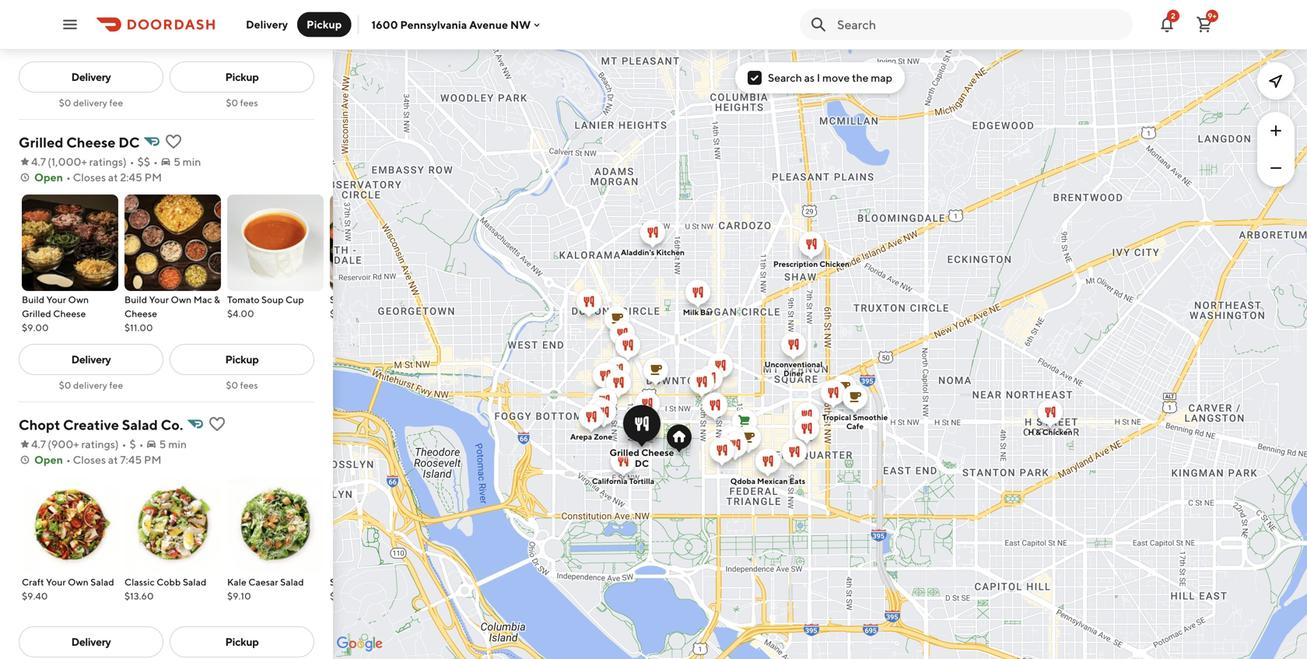 Task type: describe. For each thing, give the bounding box(es) containing it.
1600
[[372, 18, 398, 31]]

closes for cheese
[[73, 171, 106, 184]]

cobb
[[157, 577, 181, 588]]

build your own grilled cheese $9.00
[[22, 294, 89, 333]]

pm for dc
[[144, 171, 162, 184]]

build your own mac & cheese image
[[125, 195, 221, 291]]

zoom in image
[[1267, 121, 1286, 140]]

i
[[817, 71, 820, 84]]

pm for salad
[[144, 453, 162, 466]]

$9.00
[[22, 322, 49, 333]]

cheese inside build your own mac & cheese $11.00
[[125, 308, 157, 319]]

your inside build your own mac & cheese $11.00
[[149, 294, 169, 305]]

at for creative
[[108, 453, 118, 466]]

grilled cheese dc
[[19, 134, 140, 151]]

2:45
[[120, 171, 142, 184]]

1600 pennsylvania avenue nw button
[[372, 18, 543, 31]]

side
[[330, 294, 349, 305]]

build your own mac & cheese $11.00
[[125, 294, 220, 333]]

click to add this store to your saved list image for grilled cheese dc
[[164, 132, 183, 151]]

average rating of 4.7 out of 5 element for chopt creative salad co.
[[19, 437, 46, 452]]

• left $$
[[130, 155, 134, 168]]

salad inside side salad $3.50
[[351, 294, 375, 305]]

$11.00
[[125, 322, 153, 333]]

open • closes at 2:45 pm
[[34, 171, 162, 184]]

min for grilled cheese dc
[[183, 155, 201, 168]]

$0 for first pickup link from the top of the page
[[226, 97, 238, 108]]

$0 fees for second pickup link from the bottom of the page
[[226, 380, 258, 391]]

search
[[768, 71, 802, 84]]

delivery link for second pickup link from the bottom of the page
[[19, 344, 163, 375]]

2 fee from the top
[[109, 380, 123, 391]]

cup
[[286, 294, 304, 305]]

delivery button
[[237, 12, 297, 37]]

5 min for chopt creative salad co.
[[159, 438, 187, 451]]

$4.00
[[227, 308, 254, 319]]

your for creative
[[46, 577, 66, 588]]

Store search: begin typing to search for stores available on DoorDash text field
[[837, 16, 1124, 33]]

delivery for second pickup link from the bottom of the page
[[73, 380, 107, 391]]

( 1,000+ ratings )
[[48, 155, 127, 168]]

classic cobb salad $13.60
[[125, 577, 207, 602]]

move
[[823, 71, 850, 84]]

open • closes at 7:45 pm
[[34, 453, 162, 466]]

$3.50
[[330, 308, 356, 319]]

tomato
[[227, 294, 260, 305]]

$10.60
[[330, 591, 361, 602]]

• right $$
[[153, 155, 158, 168]]

5 for salad
[[159, 438, 166, 451]]

2 pickup link from the top
[[170, 344, 314, 375]]

creative
[[63, 416, 119, 433]]

$9.10
[[227, 591, 251, 602]]

craft your own salad image
[[22, 477, 118, 574]]

1 fee from the top
[[109, 97, 123, 108]]

Search as I move the map checkbox
[[748, 71, 762, 85]]

$9.40
[[22, 591, 48, 602]]

notification bell image
[[1158, 15, 1177, 34]]

pickup down $9.10
[[225, 635, 259, 648]]

as
[[804, 71, 815, 84]]

salad for classic cobb salad $13.60
[[183, 577, 207, 588]]

own for salad
[[68, 577, 89, 588]]

• down 1,000+
[[66, 171, 71, 184]]

900+
[[51, 438, 79, 451]]

your for cheese
[[46, 294, 66, 305]]

average rating of 4.7 out of 5 element for grilled cheese dc
[[19, 154, 46, 170]]

mac
[[194, 294, 212, 305]]

craft
[[22, 577, 44, 588]]

• $$
[[130, 155, 150, 168]]

delivery inside button
[[246, 18, 288, 31]]

pickup down the $4.00
[[225, 353, 259, 366]]

• down 900+
[[66, 453, 71, 466]]

& inside build your own mac & cheese $11.00
[[214, 294, 220, 305]]

fees for second pickup link from the bottom of the page
[[240, 380, 258, 391]]

salad inside craft your own salad $9.40
[[90, 577, 114, 588]]

classic
[[125, 577, 155, 588]]

kale caesar salad image
[[227, 477, 324, 574]]

1 pickup link from the top
[[170, 61, 314, 93]]

• right $
[[139, 438, 144, 451]]

) for dc
[[123, 155, 127, 168]]

salad for chopt creative salad co.
[[122, 416, 158, 433]]

pickup down delivery button
[[225, 70, 259, 83]]

2
[[1171, 11, 1176, 20]]

$
[[130, 438, 136, 451]]

$13.60
[[125, 591, 154, 602]]

open menu image
[[61, 15, 79, 34]]



Task type: locate. For each thing, give the bounding box(es) containing it.
at left 7:45
[[108, 453, 118, 466]]

2 $0 fees from the top
[[226, 380, 258, 391]]

) for salad
[[115, 438, 119, 451]]

ratings up the open • closes at 2:45 pm
[[89, 155, 123, 168]]

recenter the map image
[[1267, 72, 1286, 90]]

pickup button
[[297, 12, 351, 37]]

qdoba
[[731, 477, 756, 486], [731, 477, 756, 486]]

2 delivery link from the top
[[19, 344, 163, 375]]

eats
[[790, 477, 806, 486], [790, 477, 806, 486]]

craft your own salad $9.40
[[22, 577, 114, 602]]

0 horizontal spatial )
[[115, 438, 119, 451]]

build for build your own grilled cheese $9.00
[[22, 294, 44, 305]]

pickup
[[307, 18, 342, 31], [225, 70, 259, 83], [225, 353, 259, 366], [225, 635, 259, 648]]

1 vertical spatial open
[[34, 453, 63, 466]]

0 horizontal spatial build
[[22, 294, 44, 305]]

classic cobb salad image
[[125, 477, 221, 574]]

open for grilled
[[34, 171, 63, 184]]

tomato soup cup $4.00
[[227, 294, 304, 319]]

fee up grilled cheese dc
[[109, 97, 123, 108]]

0 vertical spatial fees
[[240, 97, 258, 108]]

0 horizontal spatial click to add this store to your saved list image
[[164, 132, 183, 151]]

1 vertical spatial at
[[108, 453, 118, 466]]

salad right fe
[[369, 577, 393, 588]]

own inside craft your own salad $9.40
[[68, 577, 89, 588]]

1 at from the top
[[108, 171, 118, 184]]

0 vertical spatial pickup link
[[170, 61, 314, 93]]

search as i move the map
[[768, 71, 893, 84]]

1 vertical spatial 5 min
[[159, 438, 187, 451]]

tortilla
[[629, 477, 655, 486], [629, 477, 655, 486]]

zoom out image
[[1267, 159, 1286, 177]]

1 closes from the top
[[73, 171, 106, 184]]

click to add this store to your saved list image
[[164, 132, 183, 151], [208, 415, 226, 433]]

own inside build your own mac & cheese $11.00
[[171, 294, 192, 305]]

arepa
[[570, 432, 592, 441], [570, 432, 592, 441]]

1 fees from the top
[[240, 97, 258, 108]]

$0 for second pickup link from the bottom of the page
[[226, 380, 238, 391]]

kitchen
[[656, 248, 685, 257], [656, 248, 685, 257]]

0 vertical spatial 5 min
[[174, 155, 201, 168]]

cafe
[[847, 422, 864, 431], [847, 422, 864, 431]]

min for chopt creative salad co.
[[168, 438, 187, 451]]

1 vertical spatial fees
[[240, 380, 258, 391]]

pm
[[144, 171, 162, 184], [144, 453, 162, 466]]

caesar
[[248, 577, 278, 588]]

dc
[[118, 134, 140, 151], [635, 458, 649, 469], [635, 458, 649, 469]]

build your own grilled cheese image
[[22, 195, 118, 291]]

delivery up grilled cheese dc
[[73, 97, 107, 108]]

1 delivery link from the top
[[19, 61, 163, 93]]

tomato soup cup image
[[227, 195, 324, 291]]

pickup inside button
[[307, 18, 342, 31]]

delivery left pickup button
[[246, 18, 288, 31]]

delivery link down $5.95
[[19, 61, 163, 93]]

chopt creative salad co.
[[19, 416, 183, 433]]

closes down ( 900+ ratings )
[[73, 453, 106, 466]]

soup
[[261, 294, 284, 305]]

your inside craft your own salad $9.40
[[46, 577, 66, 588]]

1 vertical spatial 5
[[159, 438, 166, 451]]

pickup link down delivery button
[[170, 61, 314, 93]]

aladdin's
[[621, 248, 655, 257], [621, 248, 655, 257]]

kale caesar salad $9.10
[[227, 577, 304, 602]]

average rating of 4.7 out of 5 element down chopt
[[19, 437, 46, 452]]

delivery for first pickup link from the top of the page
[[73, 97, 107, 108]]

own
[[68, 294, 89, 305], [171, 294, 192, 305], [68, 577, 89, 588]]

average rating of 4.7 out of 5 element
[[19, 154, 46, 170], [19, 437, 46, 452]]

cheese
[[66, 134, 116, 151], [53, 308, 86, 319], [125, 308, 157, 319], [641, 447, 674, 458], [641, 447, 674, 458]]

0 vertical spatial )
[[123, 155, 127, 168]]

4.7 for chopt creative salad co.
[[31, 438, 46, 451]]

1 vertical spatial $0 delivery fee
[[59, 380, 123, 391]]

$5.95 button
[[125, 0, 221, 52]]

delivery down "build your own grilled cheese $9.00"
[[71, 353, 111, 366]]

aladdin's kitchen prescription chicken
[[621, 248, 850, 268], [621, 248, 850, 268]]

own inside "build your own grilled cheese $9.00"
[[68, 294, 89, 305]]

ratings for cheese
[[89, 155, 123, 168]]

2 build from the left
[[125, 294, 147, 305]]

open down 1,000+
[[34, 171, 63, 184]]

0 vertical spatial pm
[[144, 171, 162, 184]]

pm right 7:45
[[144, 453, 162, 466]]

1 vertical spatial min
[[168, 438, 187, 451]]

$0
[[59, 97, 71, 108], [226, 97, 238, 108], [59, 380, 71, 391], [226, 380, 238, 391]]

tropical smoothie cafe
[[822, 413, 888, 431], [822, 413, 888, 431]]

4.7 for grilled cheese dc
[[31, 155, 46, 168]]

own left mac
[[171, 294, 192, 305]]

grilled cheese dc california tortilla
[[592, 447, 674, 486], [592, 447, 674, 486]]

delivery
[[246, 18, 288, 31], [71, 70, 111, 83], [71, 353, 111, 366], [71, 635, 111, 648]]

1 vertical spatial pickup link
[[170, 344, 314, 375]]

h & chicken
[[1028, 428, 1073, 437], [1028, 428, 1073, 437]]

map
[[871, 71, 893, 84]]

chopt
[[19, 416, 60, 433]]

0 vertical spatial delivery
[[73, 97, 107, 108]]

2 vertical spatial pickup link
[[170, 626, 314, 658]]

( 900+ ratings )
[[48, 438, 119, 451]]

fe
[[357, 577, 367, 588]]

your
[[46, 294, 66, 305], [149, 294, 169, 305], [46, 577, 66, 588]]

1 $0 delivery fee from the top
[[59, 97, 123, 108]]

1 vertical spatial average rating of 4.7 out of 5 element
[[19, 437, 46, 452]]

4.7 down chopt
[[31, 438, 46, 451]]

)
[[123, 155, 127, 168], [115, 438, 119, 451]]

( down grilled cheese dc
[[48, 155, 51, 168]]

$0 for second pickup link from the bottom of the page's delivery 'link'
[[59, 380, 71, 391]]

1 vertical spatial delivery
[[73, 380, 107, 391]]

0 vertical spatial ratings
[[89, 155, 123, 168]]

1 horizontal spatial build
[[125, 294, 147, 305]]

0 vertical spatial average rating of 4.7 out of 5 element
[[19, 154, 46, 170]]

cheese inside "build your own grilled cheese $9.00"
[[53, 308, 86, 319]]

2 open from the top
[[34, 453, 63, 466]]

$0 fees for first pickup link from the top of the page
[[226, 97, 258, 108]]

closes down ( 1,000+ ratings )
[[73, 171, 106, 184]]

mexican
[[757, 477, 788, 486], [757, 477, 788, 486]]

1 average rating of 4.7 out of 5 element from the top
[[19, 154, 46, 170]]

closes
[[73, 171, 106, 184], [73, 453, 106, 466]]

side salad $3.50
[[330, 294, 375, 319]]

2 average rating of 4.7 out of 5 element from the top
[[19, 437, 46, 452]]

at for cheese
[[108, 171, 118, 184]]

2 delivery from the top
[[73, 380, 107, 391]]

5 for dc
[[174, 155, 180, 168]]

delivery up creative
[[73, 380, 107, 391]]

bar
[[701, 308, 713, 317], [701, 308, 713, 317]]

1 delivery from the top
[[73, 97, 107, 108]]

1,000+
[[51, 155, 87, 168]]

1 ( from the top
[[48, 155, 51, 168]]

0 vertical spatial open
[[34, 171, 63, 184]]

0 vertical spatial delivery link
[[19, 61, 163, 93]]

1 vertical spatial 4.7
[[31, 438, 46, 451]]

2 fees from the top
[[240, 380, 258, 391]]

own right "craft"
[[68, 577, 89, 588]]

open
[[34, 171, 63, 184], [34, 453, 63, 466]]

your up $11.00 at the left of the page
[[149, 294, 169, 305]]

grilled
[[19, 134, 63, 151], [22, 308, 51, 319], [610, 447, 640, 458], [610, 447, 640, 458]]

min down the co. in the left of the page
[[168, 438, 187, 451]]

milk
[[683, 308, 699, 317], [683, 308, 699, 317]]

3 pickup link from the top
[[170, 626, 314, 658]]

salad right caesar
[[280, 577, 304, 588]]

$0 delivery fee up creative
[[59, 380, 123, 391]]

1 pm from the top
[[144, 171, 162, 184]]

1 4.7 from the top
[[31, 155, 46, 168]]

$0 fees
[[226, 97, 258, 108], [226, 380, 258, 391]]

0 vertical spatial (
[[48, 155, 51, 168]]

1 horizontal spatial 5
[[174, 155, 180, 168]]

salad right side
[[351, 294, 375, 305]]

$$
[[137, 155, 150, 168]]

1 vertical spatial (
[[48, 438, 51, 451]]

4.7
[[31, 155, 46, 168], [31, 438, 46, 451]]

5 min down the co. in the left of the page
[[159, 438, 187, 451]]

5 down the co. in the left of the page
[[159, 438, 166, 451]]

build inside "build your own grilled cheese $9.00"
[[22, 294, 44, 305]]

1 vertical spatial delivery link
[[19, 344, 163, 375]]

1 $0 fees from the top
[[226, 97, 258, 108]]

zone
[[594, 432, 612, 441], [594, 432, 612, 441]]

your right "craft"
[[46, 577, 66, 588]]

5 min right $$
[[174, 155, 201, 168]]

salad right cobb in the left of the page
[[183, 577, 207, 588]]

0 vertical spatial click to add this store to your saved list image
[[164, 132, 183, 151]]

ratings
[[89, 155, 123, 168], [81, 438, 115, 451]]

the
[[852, 71, 869, 84]]

delivery down open menu image
[[71, 70, 111, 83]]

( down chopt
[[48, 438, 51, 451]]

5 min for grilled cheese dc
[[174, 155, 201, 168]]

1 vertical spatial closes
[[73, 453, 106, 466]]

1 vertical spatial )
[[115, 438, 119, 451]]

1 vertical spatial ratings
[[81, 438, 115, 451]]

delivery link for first pickup link from the top of the page
[[19, 61, 163, 93]]

h
[[1028, 428, 1034, 437], [1028, 428, 1034, 437]]

2 at from the top
[[108, 453, 118, 466]]

9+ button
[[1189, 9, 1220, 40]]

your inside "build your own grilled cheese $9.00"
[[46, 294, 66, 305]]

arepa zone
[[570, 432, 612, 441], [570, 432, 612, 441]]

• $
[[122, 438, 136, 451]]

qdoba mexican eats
[[731, 477, 806, 486], [731, 477, 806, 486]]

build for build your own mac & cheese $11.00
[[125, 294, 147, 305]]

powered by google image
[[337, 637, 383, 652]]

9+
[[1208, 11, 1217, 20]]

• left $
[[122, 438, 126, 451]]

1 horizontal spatial click to add this store to your saved list image
[[208, 415, 226, 433]]

pickup right delivery button
[[307, 18, 342, 31]]

5 min
[[174, 155, 201, 168], [159, 438, 187, 451]]

0 vertical spatial fee
[[109, 97, 123, 108]]

1 vertical spatial $0 fees
[[226, 380, 258, 391]]

open down 900+
[[34, 453, 63, 466]]

smoothie
[[853, 413, 888, 422], [853, 413, 888, 422]]

grilled inside "build your own grilled cheese $9.00"
[[22, 308, 51, 319]]

min
[[183, 155, 201, 168], [168, 438, 187, 451]]

3 delivery link from the top
[[19, 626, 163, 658]]

0 vertical spatial 5
[[174, 155, 180, 168]]

2 ( from the top
[[48, 438, 51, 451]]

( for grilled
[[48, 155, 51, 168]]

0 vertical spatial $0 fees
[[226, 97, 258, 108]]

milk bar
[[683, 308, 713, 317], [683, 308, 713, 317]]

1 vertical spatial fee
[[109, 380, 123, 391]]

salad inside kale caesar salad $9.10
[[280, 577, 304, 588]]

map region
[[282, 0, 1307, 659]]

closes for creative
[[73, 453, 106, 466]]

1 vertical spatial pm
[[144, 453, 162, 466]]

build
[[22, 294, 44, 305], [125, 294, 147, 305]]

delivery link down $11.00 at the left of the page
[[19, 344, 163, 375]]

fee up the chopt creative salad co.
[[109, 380, 123, 391]]

fees
[[240, 97, 258, 108], [240, 380, 258, 391]]

pm down $$
[[144, 171, 162, 184]]

2 vertical spatial delivery link
[[19, 626, 163, 658]]

5 right $$
[[174, 155, 180, 168]]

$0 delivery fee up grilled cheese dc
[[59, 97, 123, 108]]

min right $$
[[183, 155, 201, 168]]

salad left classic
[[90, 577, 114, 588]]

salad for santa fe salad $10.60
[[369, 577, 393, 588]]

salad up $
[[122, 416, 158, 433]]

0 horizontal spatial 5
[[159, 438, 166, 451]]

1 open from the top
[[34, 171, 63, 184]]

2 4.7 from the top
[[31, 438, 46, 451]]

ratings for creative
[[81, 438, 115, 451]]

own for dc
[[68, 294, 89, 305]]

2 pm from the top
[[144, 453, 162, 466]]

own down the build your own grilled cheese 'image'
[[68, 294, 89, 305]]

at left 2:45
[[108, 171, 118, 184]]

avenue
[[469, 18, 508, 31]]

delivery
[[73, 97, 107, 108], [73, 380, 107, 391]]

&
[[214, 294, 220, 305], [1036, 428, 1041, 437], [1036, 428, 1041, 437]]

1 items, open order cart image
[[1195, 15, 1214, 34]]

0 vertical spatial at
[[108, 171, 118, 184]]

pickup link
[[170, 61, 314, 93], [170, 344, 314, 375], [170, 626, 314, 658]]

1 horizontal spatial )
[[123, 155, 127, 168]]

2 closes from the top
[[73, 453, 106, 466]]

$5.95
[[125, 40, 150, 51]]

your up $9.00
[[46, 294, 66, 305]]

$0 delivery fee
[[59, 97, 123, 108], [59, 380, 123, 391]]

salad for kale caesar salad $9.10
[[280, 577, 304, 588]]

open for chopt
[[34, 453, 63, 466]]

1600 pennsylvania avenue nw
[[372, 18, 531, 31]]

$0 for first pickup link from the top of the page delivery 'link'
[[59, 97, 71, 108]]

california
[[592, 477, 628, 486], [592, 477, 628, 486]]

average rating of 4.7 out of 5 element left 1,000+
[[19, 154, 46, 170]]

pennsylvania
[[400, 18, 467, 31]]

fees for first pickup link from the top of the page
[[240, 97, 258, 108]]

4.7 left 1,000+
[[31, 155, 46, 168]]

•
[[130, 155, 134, 168], [153, 155, 158, 168], [66, 171, 71, 184], [122, 438, 126, 451], [139, 438, 144, 451], [66, 453, 71, 466]]

0 vertical spatial min
[[183, 155, 201, 168]]

2 $0 delivery fee from the top
[[59, 380, 123, 391]]

salad inside santa fe salad $10.60
[[369, 577, 393, 588]]

1 vertical spatial click to add this store to your saved list image
[[208, 415, 226, 433]]

salad inside classic cobb salad $13.60
[[183, 577, 207, 588]]

chicken
[[820, 260, 850, 268], [820, 260, 850, 268], [1043, 428, 1073, 437], [1043, 428, 1073, 437]]

santa
[[330, 577, 355, 588]]

build up $11.00 at the left of the page
[[125, 294, 147, 305]]

pickup link down $9.10
[[170, 626, 314, 658]]

) left • $
[[115, 438, 119, 451]]

ratings up open • closes at 7:45 pm
[[81, 438, 115, 451]]

0 vertical spatial $0 delivery fee
[[59, 97, 123, 108]]

kale
[[227, 577, 247, 588]]

( for chopt
[[48, 438, 51, 451]]

pickup link down the $4.00
[[170, 344, 314, 375]]

click to add this store to your saved list image for chopt creative salad co.
[[208, 415, 226, 433]]

delivery link down craft your own salad $9.40
[[19, 626, 163, 658]]

0 vertical spatial closes
[[73, 171, 106, 184]]

build up $9.00
[[22, 294, 44, 305]]

salad
[[351, 294, 375, 305], [122, 416, 158, 433], [90, 577, 114, 588], [183, 577, 207, 588], [280, 577, 304, 588], [369, 577, 393, 588]]

unconventional diner
[[765, 360, 823, 378], [765, 360, 823, 378]]

7:45
[[120, 453, 142, 466]]

at
[[108, 171, 118, 184], [108, 453, 118, 466]]

delivery down craft your own salad $9.40
[[71, 635, 111, 648]]

co.
[[161, 416, 183, 433]]

build inside build your own mac & cheese $11.00
[[125, 294, 147, 305]]

santa fe salad $10.60
[[330, 577, 393, 602]]

nw
[[510, 18, 531, 31]]

0 vertical spatial 4.7
[[31, 155, 46, 168]]

) left • $$ at the top of page
[[123, 155, 127, 168]]

1 build from the left
[[22, 294, 44, 305]]



Task type: vqa. For each thing, say whether or not it's contained in the screenshot.
SEARCH AS I MOVE THE MAP
yes



